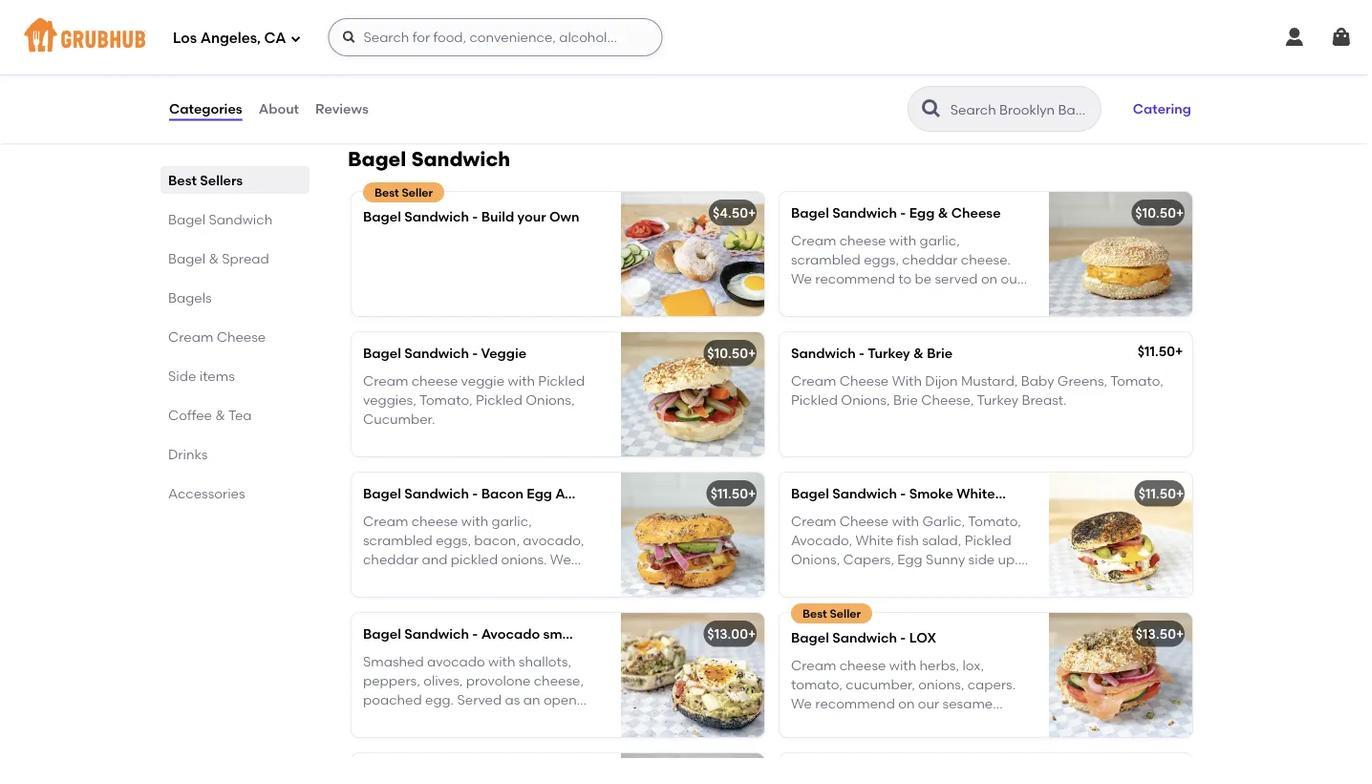 Task type: vqa. For each thing, say whether or not it's contained in the screenshot.
The 12
yes



Task type: locate. For each thing, give the bounding box(es) containing it.
with inside cream cheese veggie with pickled veggies, tomato, pickled onions, cucumber.
[[508, 373, 535, 389]]

with left 2
[[394, 73, 422, 89]]

on inside cream cheese with garlic, scrambled eggs, cheddar cheese. we recommend to be served on our everything bagel
[[982, 271, 998, 287]]

1 vertical spatial avocado
[[481, 627, 540, 643]]

bagel & spread tab
[[168, 249, 302, 269]]

smash
[[544, 627, 586, 643]]

1 horizontal spatial $10.50
[[1136, 205, 1177, 221]]

1 horizontal spatial to
[[899, 271, 912, 287]]

egg
[[910, 205, 935, 221], [527, 486, 552, 503], [898, 552, 923, 568]]

0 horizontal spatial bagel
[[791, 591, 829, 607]]

2 vertical spatial egg
[[898, 552, 923, 568]]

recommend down eggs,
[[816, 271, 895, 287]]

1 horizontal spatial onions,
[[791, 552, 840, 568]]

0 vertical spatial on
[[982, 271, 998, 287]]

lox
[[910, 631, 937, 647]]

bagel & spread
[[168, 250, 269, 267]]

shots
[[435, 73, 470, 89]]

- left the lox
[[901, 631, 906, 647]]

0 horizontal spatial bagel.
[[449, 731, 490, 748]]

with down veggie
[[508, 373, 535, 389]]

brie down the with
[[894, 392, 918, 408]]

with up provolone
[[488, 654, 516, 670]]

our inside the smashed avocado with shallots, peppers, olives, provolone cheese, poached egg. served as an open face sandwich. we recommend to use our plain bagel.
[[389, 731, 410, 748]]

white up 'capers,'
[[856, 533, 894, 549]]

bagel sandwich up best seller bagel sandwich - build your own
[[348, 147, 511, 172]]

cheese up 'capers,'
[[840, 513, 889, 530]]

tomato, down veggie in the left of the page
[[420, 392, 473, 408]]

1 horizontal spatial avocado
[[556, 486, 615, 503]]

bagel sandwich down sellers
[[168, 211, 273, 227]]

with inside cream cheese with garlic, scrambled eggs, cheddar cheese. we recommend to be served on our everything bagel
[[890, 232, 917, 249]]

cream down sandwich - turkey & brie
[[791, 373, 837, 389]]

cream inside cream cheese with dijon mustard, baby greens, tomato, pickled onions, brie cheese, turkey breast.
[[791, 373, 837, 389]]

1 vertical spatial to
[[572, 712, 585, 728]]

1 vertical spatial white
[[856, 533, 894, 549]]

with for bagel sandwich - smoke white fish salad
[[892, 513, 920, 530]]

cream cheese
[[168, 329, 266, 345]]

cream inside cream cheese with herbs, lox, tomato, cucumber, onions, capers. we recommend on our sesame bagel.
[[791, 658, 837, 674]]

best seller
[[803, 607, 861, 621]]

1 vertical spatial turkey
[[977, 392, 1019, 408]]

our right in
[[913, 572, 935, 588]]

svg image
[[1331, 26, 1353, 49], [342, 30, 357, 45], [290, 33, 301, 44]]

cheese
[[840, 232, 886, 249], [412, 373, 458, 389], [631, 486, 678, 503], [840, 658, 886, 674]]

1 vertical spatial brie
[[894, 392, 918, 408]]

bagel up best seller
[[791, 591, 829, 607]]

own
[[550, 209, 580, 225]]

recommend
[[816, 271, 895, 287], [816, 572, 895, 588], [816, 696, 895, 713], [488, 712, 568, 728]]

bagel sandwich
[[348, 147, 511, 172], [168, 211, 273, 227]]

onions,
[[919, 677, 965, 693]]

cheese down sandwich - turkey & brie
[[840, 373, 889, 389]]

breast.
[[1022, 392, 1067, 408]]

on down cheese.
[[982, 271, 998, 287]]

bagel sandwich - lox
[[791, 631, 937, 647]]

2 horizontal spatial tomato,
[[1111, 373, 1164, 389]]

best seller bagel sandwich - build your own
[[363, 186, 580, 225]]

avocado
[[427, 654, 485, 670]]

cheese for cream cheese
[[217, 329, 266, 345]]

cream up avocado,
[[791, 513, 837, 530]]

our right use at the left of the page
[[389, 731, 410, 748]]

1 horizontal spatial on
[[982, 271, 998, 287]]

0 horizontal spatial bagel sandwich
[[168, 211, 273, 227]]

our down onions,
[[918, 696, 940, 713]]

0 horizontal spatial brie
[[894, 392, 918, 408]]

cheese,
[[534, 673, 584, 689]]

avocado up shallots,
[[481, 627, 540, 643]]

we inside the smashed avocado with shallots, peppers, olives, provolone cheese, poached egg. served as an open face sandwich. we recommend to use our plain bagel.
[[464, 712, 485, 728]]

coffee & tea
[[168, 407, 252, 423]]

with up cucumber,
[[890, 658, 917, 674]]

$10.50 + for cream cheese veggie with pickled veggies, tomato, pickled onions, cucumber.
[[708, 346, 756, 362]]

1 horizontal spatial tomato,
[[969, 513, 1022, 530]]

1 vertical spatial tomato,
[[420, 392, 473, 408]]

egg up garlic,
[[910, 205, 935, 221]]

items
[[199, 368, 235, 384]]

bagel
[[863, 290, 901, 307], [791, 591, 829, 607]]

0 vertical spatial to
[[899, 271, 912, 287]]

recommend down cucumber,
[[816, 696, 895, 713]]

1 horizontal spatial bagel
[[863, 290, 901, 307]]

we up everything
[[791, 271, 812, 287]]

sandwich up best seller bagel sandwich - build your own
[[411, 147, 511, 172]]

cheese inside cream cheese with herbs, lox, tomato, cucumber, onions, capers. we recommend on our sesame bagel.
[[840, 658, 886, 674]]

best for best sellers
[[168, 172, 197, 188]]

onions, inside cream cheese with dijon mustard, baby greens, tomato, pickled onions, brie cheese, turkey breast.
[[841, 392, 890, 408]]

smashed
[[363, 654, 424, 670]]

0 vertical spatial $10.50
[[1136, 205, 1177, 221]]

- up veggie in the left of the page
[[473, 346, 478, 362]]

svg image
[[1284, 26, 1307, 49]]

0 vertical spatial tomato,
[[1111, 373, 1164, 389]]

cucumber.
[[363, 412, 435, 428]]

1 vertical spatial egg
[[527, 486, 552, 503]]

0 vertical spatial seller
[[402, 186, 433, 200]]

with
[[394, 73, 422, 89], [890, 232, 917, 249], [508, 373, 535, 389], [892, 513, 920, 530], [488, 654, 516, 670], [890, 658, 917, 674]]

bacon
[[481, 486, 524, 503]]

our inside cream cheese with garlic, tomato, avocado, white fish salad, pickled onions, capers, egg sunny side up. we recommend in our everything bagel
[[913, 572, 935, 588]]

svg image right the "ca" at the top of page
[[290, 33, 301, 44]]

cream down bagels
[[168, 329, 213, 345]]

-
[[901, 205, 906, 221], [473, 209, 478, 225], [473, 346, 478, 362], [859, 346, 865, 362], [473, 486, 478, 503], [901, 486, 906, 503], [473, 627, 478, 643], [901, 631, 906, 647]]

reviews
[[315, 101, 369, 117]]

0 horizontal spatial turkey
[[868, 346, 911, 362]]

seller for best seller
[[830, 607, 861, 621]]

turkey down mustard,
[[977, 392, 1019, 408]]

0 horizontal spatial seller
[[402, 186, 433, 200]]

bagel inside cream cheese with garlic, tomato, avocado, white fish salad, pickled onions, capers, egg sunny side up. we recommend in our everything bagel
[[791, 591, 829, 607]]

pickled
[[538, 373, 585, 389], [476, 392, 523, 408], [791, 392, 838, 408], [965, 533, 1012, 549]]

cream cheese with dijon mustard, baby greens, tomato, pickled onions, brie cheese, turkey breast.
[[791, 373, 1164, 408]]

$13.00
[[708, 627, 748, 643]]

2 horizontal spatial svg image
[[1331, 26, 1353, 49]]

with inside cream cheese with herbs, lox, tomato, cucumber, onions, capers. we recommend on our sesame bagel.
[[890, 658, 917, 674]]

0 horizontal spatial best
[[168, 172, 197, 188]]

0 horizontal spatial onions,
[[526, 392, 575, 408]]

cucumber,
[[846, 677, 916, 693]]

- down everything
[[859, 346, 865, 362]]

Search for food, convenience, alcohol... search field
[[328, 18, 663, 56]]

- for smoke
[[901, 486, 906, 503]]

cream inside cream cheese veggie with pickled veggies, tomato, pickled onions, cucumber.
[[363, 373, 408, 389]]

open
[[544, 693, 577, 709]]

tea
[[228, 407, 252, 423]]

with inside the smashed avocado with shallots, peppers, olives, provolone cheese, poached egg. served as an open face sandwich. we recommend to use our plain bagel.
[[488, 654, 516, 670]]

0 vertical spatial bagel
[[863, 290, 901, 307]]

garlic,
[[923, 513, 966, 530]]

onions, down avocado,
[[791, 552, 840, 568]]

$10.50 + for cream cheese with garlic, scrambled eggs, cheddar cheese. we recommend to be served on our everything bagel
[[1136, 205, 1185, 221]]

sandwich left bacon
[[405, 486, 469, 503]]

&
[[938, 205, 949, 221], [209, 250, 219, 267], [914, 346, 924, 362], [215, 407, 225, 423], [618, 486, 628, 503]]

cream for bagel sandwich -  egg & cheese
[[791, 232, 837, 249]]

1 horizontal spatial $10.50 +
[[1136, 205, 1185, 221]]

1 horizontal spatial turkey
[[977, 392, 1019, 408]]

onions, inside cream cheese with garlic, tomato, avocado, white fish salad, pickled onions, capers, egg sunny side up. we recommend in our everything bagel
[[791, 552, 840, 568]]

cream cheese tab
[[168, 327, 302, 347]]

egg down fish
[[898, 552, 923, 568]]

white
[[957, 486, 996, 503], [856, 533, 894, 549]]

sandwich up spread
[[209, 211, 273, 227]]

tomato, inside cream cheese with garlic, tomato, avocado, white fish salad, pickled onions, capers, egg sunny side up. we recommend in our everything bagel
[[969, 513, 1022, 530]]

latte
[[361, 46, 396, 62]]

- up avocado
[[473, 627, 478, 643]]

cheese inside tab
[[217, 329, 266, 345]]

recommend inside cream cheese with herbs, lox, tomato, cucumber, onions, capers. we recommend on our sesame bagel.
[[816, 696, 895, 713]]

- for egg
[[901, 205, 906, 221]]

with
[[892, 373, 922, 389]]

0 horizontal spatial $10.50
[[708, 346, 748, 362]]

recommend down 'capers,'
[[816, 572, 895, 588]]

cheese inside cream cheese veggie with pickled veggies, tomato, pickled onions, cucumber.
[[412, 373, 458, 389]]

0 horizontal spatial avocado
[[481, 627, 540, 643]]

1 horizontal spatial seller
[[830, 607, 861, 621]]

sandwich inside best seller bagel sandwich - build your own
[[405, 209, 469, 225]]

sandwich up eggs,
[[833, 205, 898, 221]]

tomato,
[[1111, 373, 1164, 389], [420, 392, 473, 408], [969, 513, 1022, 530]]

with up fish
[[892, 513, 920, 530]]

sandwich up avocado
[[405, 627, 469, 643]]

we down tomato,
[[791, 696, 812, 713]]

we inside cream cheese with herbs, lox, tomato, cucumber, onions, capers. we recommend on our sesame bagel.
[[791, 696, 812, 713]]

svg image right svg icon
[[1331, 26, 1353, 49]]

dijon
[[926, 373, 958, 389]]

pickled up side
[[965, 533, 1012, 549]]

main navigation navigation
[[0, 0, 1369, 75]]

to left be
[[899, 271, 912, 287]]

cream cheese veggie with pickled veggies, tomato, pickled onions, cucumber.
[[363, 373, 585, 428]]

bagel inside tab
[[168, 211, 206, 227]]

bagel. right plain
[[449, 731, 490, 748]]

best inside best seller bagel sandwich - build your own
[[375, 186, 399, 200]]

with inside cream cheese with garlic, tomato, avocado, white fish salad, pickled onions, capers, egg sunny side up. we recommend in our everything bagel
[[892, 513, 920, 530]]

brie up dijon on the right of the page
[[927, 346, 953, 362]]

tomato, right greens,
[[1111, 373, 1164, 389]]

accessories tab
[[168, 484, 302, 504]]

cheese for bagel sandwich - lox
[[840, 658, 886, 674]]

our
[[1001, 271, 1023, 287], [913, 572, 935, 588], [918, 696, 940, 713], [389, 731, 410, 748]]

$11.50 +
[[1138, 344, 1184, 360], [711, 486, 756, 503], [1139, 486, 1185, 503]]

we down served
[[464, 712, 485, 728]]

$10.50 +
[[1136, 205, 1185, 221], [708, 346, 756, 362]]

0 horizontal spatial $10.50 +
[[708, 346, 756, 362]]

with for latte
[[394, 73, 422, 89]]

bagel down eggs,
[[863, 290, 901, 307]]

cream inside cream cheese with garlic, tomato, avocado, white fish salad, pickled onions, capers, egg sunny side up. we recommend in our everything bagel
[[791, 513, 837, 530]]

drinks tab
[[168, 444, 302, 465]]

1 vertical spatial bagel
[[791, 591, 829, 607]]

egg right bacon
[[527, 486, 552, 503]]

$11.50 for bagel sandwich - smoke white fish salad
[[1139, 486, 1177, 503]]

cheese
[[952, 205, 1001, 221], [217, 329, 266, 345], [840, 373, 889, 389], [840, 513, 889, 530]]

0 vertical spatial bagel sandwich
[[348, 147, 511, 172]]

0 horizontal spatial to
[[572, 712, 585, 728]]

pickled right veggie in the left of the page
[[538, 373, 585, 389]]

$10.50 for cream cheese veggie with pickled veggies, tomato, pickled onions, cucumber.
[[708, 346, 748, 362]]

our down cheese.
[[1001, 271, 1023, 287]]

tomato,
[[791, 677, 843, 693]]

0 horizontal spatial on
[[899, 696, 915, 713]]

catering button
[[1125, 88, 1201, 130]]

best for best seller
[[803, 607, 827, 621]]

tomato, down fish
[[969, 513, 1022, 530]]

0 vertical spatial $10.50 +
[[1136, 205, 1185, 221]]

avocado right bacon
[[556, 486, 615, 503]]

pickled down sandwich - turkey & brie
[[791, 392, 838, 408]]

with down bagel sandwich -  egg & cheese
[[890, 232, 917, 249]]

1 vertical spatial on
[[899, 696, 915, 713]]

cream up scrambled
[[791, 232, 837, 249]]

- inside best seller bagel sandwich - build your own
[[473, 209, 478, 225]]

avocado
[[556, 486, 615, 503], [481, 627, 540, 643]]

1 vertical spatial $10.50 +
[[708, 346, 756, 362]]

best sellers
[[168, 172, 243, 188]]

olives,
[[424, 673, 463, 689]]

white left fish
[[957, 486, 996, 503]]

bagel inside best seller bagel sandwich - build your own
[[363, 209, 401, 225]]

0 vertical spatial white
[[957, 486, 996, 503]]

to down the open
[[572, 712, 585, 728]]

on down cucumber,
[[899, 696, 915, 713]]

- for lox
[[901, 631, 906, 647]]

2 horizontal spatial best
[[803, 607, 827, 621]]

cream inside cream cheese with garlic, scrambled eggs, cheddar cheese. we recommend to be served on our everything bagel
[[791, 232, 837, 249]]

best inside 'tab'
[[168, 172, 197, 188]]

turkey up the with
[[868, 346, 911, 362]]

0 horizontal spatial white
[[856, 533, 894, 549]]

1 vertical spatial bagel sandwich
[[168, 211, 273, 227]]

12 oz with 2 shots of espresso
[[361, 73, 546, 89]]

cheese inside cream cheese with garlic, scrambled eggs, cheddar cheese. we recommend to be served on our everything bagel
[[840, 232, 886, 249]]

- up cheddar
[[901, 205, 906, 221]]

cream up veggies,
[[363, 373, 408, 389]]

recommend inside cream cheese with garlic, tomato, avocado, white fish salad, pickled onions, capers, egg sunny side up. we recommend in our everything bagel
[[816, 572, 895, 588]]

brie inside cream cheese with dijon mustard, baby greens, tomato, pickled onions, brie cheese, turkey breast.
[[894, 392, 918, 408]]

recommend down an
[[488, 712, 568, 728]]

seller inside best seller bagel sandwich - build your own
[[402, 186, 433, 200]]

smoke
[[910, 486, 954, 503]]

& inside the coffee & tea tab
[[215, 407, 225, 423]]

- left build at the top of page
[[473, 209, 478, 225]]

we inside cream cheese with garlic, scrambled eggs, cheddar cheese. we recommend to be served on our everything bagel
[[791, 271, 812, 287]]

- left smoke
[[901, 486, 906, 503]]

2 vertical spatial tomato,
[[969, 513, 1022, 530]]

use
[[363, 731, 386, 748]]

sesame
[[943, 696, 993, 713]]

$13.50 +
[[1136, 627, 1185, 643]]

bagel sandwich - smoke white fish salad
[[791, 486, 1065, 503]]

bagel sandwich - build your own image
[[621, 192, 765, 317]]

cheese inside cream cheese with garlic, tomato, avocado, white fish salad, pickled onions, capers, egg sunny side up. we recommend in our everything bagel
[[840, 513, 889, 530]]

onions, inside cream cheese veggie with pickled veggies, tomato, pickled onions, cucumber.
[[526, 392, 575, 408]]

sandwich left build at the top of page
[[405, 209, 469, 225]]

1 vertical spatial seller
[[830, 607, 861, 621]]

2 horizontal spatial onions,
[[841, 392, 890, 408]]

cheese inside cream cheese with dijon mustard, baby greens, tomato, pickled onions, brie cheese, turkey breast.
[[840, 373, 889, 389]]

onions, down veggie
[[526, 392, 575, 408]]

svg image up the "reviews"
[[342, 30, 357, 45]]

$11.50
[[1138, 344, 1176, 360], [711, 486, 748, 503], [1139, 486, 1177, 503]]

1 horizontal spatial brie
[[927, 346, 953, 362]]

0 horizontal spatial svg image
[[290, 33, 301, 44]]

0 horizontal spatial tomato,
[[420, 392, 473, 408]]

$13.50
[[1136, 627, 1177, 643]]

we down avocado,
[[791, 572, 812, 588]]

- left bacon
[[473, 486, 478, 503]]

0 vertical spatial brie
[[927, 346, 953, 362]]

1 vertical spatial $10.50
[[708, 346, 748, 362]]

onions, down sandwich - turkey & brie
[[841, 392, 890, 408]]

lox,
[[963, 658, 985, 674]]

1 horizontal spatial bagel.
[[791, 716, 832, 732]]

cheese for bagel sandwich - veggie
[[412, 373, 458, 389]]

cream up tomato,
[[791, 658, 837, 674]]

$10.50
[[1136, 205, 1177, 221], [708, 346, 748, 362]]

1 horizontal spatial best
[[375, 186, 399, 200]]

sandwich inside tab
[[209, 211, 273, 227]]

bagel. down tomato,
[[791, 716, 832, 732]]

salad
[[1028, 486, 1065, 503]]

cheese up side items tab
[[217, 329, 266, 345]]



Task type: describe. For each thing, give the bounding box(es) containing it.
oz
[[377, 73, 391, 89]]

2
[[425, 73, 432, 89]]

bagel sandwich tab
[[168, 209, 302, 229]]

baby
[[1022, 373, 1055, 389]]

herbs,
[[920, 658, 960, 674]]

side items tab
[[168, 366, 302, 386]]

side
[[969, 552, 995, 568]]

with for bagel sandwich - lox
[[890, 658, 917, 674]]

cream for bagel sandwich - lox
[[791, 658, 837, 674]]

coffee
[[168, 407, 212, 423]]

eggs,
[[864, 252, 899, 268]]

bagel sandwich -  egg & cheese
[[791, 205, 1001, 221]]

bagel sandwich - lox image
[[1050, 614, 1193, 738]]

bagel inside tab
[[168, 250, 206, 267]]

capers,
[[844, 552, 895, 568]]

cream inside tab
[[168, 329, 213, 345]]

cream for bagel sandwich - veggie
[[363, 373, 408, 389]]

as
[[505, 693, 520, 709]]

seller for best seller bagel sandwich - build your own
[[402, 186, 433, 200]]

cheddar
[[903, 252, 958, 268]]

pickled inside cream cheese with dijon mustard, baby greens, tomato, pickled onions, brie cheese, turkey breast.
[[791, 392, 838, 408]]

fish
[[999, 486, 1025, 503]]

cheese,
[[922, 392, 974, 408]]

1 horizontal spatial svg image
[[342, 30, 357, 45]]

sunny
[[926, 552, 966, 568]]

0 vertical spatial turkey
[[868, 346, 911, 362]]

reviews button
[[315, 75, 370, 143]]

search icon image
[[920, 97, 943, 120]]

sandwich up veggie in the left of the page
[[405, 346, 469, 362]]

0 vertical spatial egg
[[910, 205, 935, 221]]

cream for bagel sandwich - smoke white fish salad
[[791, 513, 837, 530]]

bagel sandwich - pastrami image
[[621, 754, 765, 760]]

cheese for cream cheese with dijon mustard, baby greens, tomato, pickled onions, brie cheese, turkey breast.
[[840, 373, 889, 389]]

coffee & tea tab
[[168, 405, 302, 425]]

smashed avocado with shallots, peppers, olives, provolone cheese, poached egg. served as an open face sandwich. we recommend to use our plain bagel.
[[363, 654, 585, 748]]

turkey inside cream cheese with dijon mustard, baby greens, tomato, pickled onions, brie cheese, turkey breast.
[[977, 392, 1019, 408]]

cream for sandwich - turkey & brie
[[791, 373, 837, 389]]

drinks
[[168, 446, 208, 463]]

sandwich down everything
[[791, 346, 856, 362]]

$10.50 for cream cheese with garlic, scrambled eggs, cheddar cheese. we recommend to be served on our everything bagel
[[1136, 205, 1177, 221]]

categories button
[[168, 75, 243, 143]]

$11.50 for bagel sandwich - bacon egg avocado & cheese
[[711, 486, 748, 503]]

- for bacon
[[473, 486, 478, 503]]

cream cheese with garlic, tomato, avocado, white fish salad, pickled onions, capers, egg sunny side up. we recommend in our everything bagel
[[791, 513, 1022, 607]]

face
[[363, 712, 392, 728]]

cheese up garlic,
[[952, 205, 1001, 221]]

tomato, inside cream cheese with dijon mustard, baby greens, tomato, pickled onions, brie cheese, turkey breast.
[[1111, 373, 1164, 389]]

garlic,
[[920, 232, 960, 249]]

bagel sandwich - smoke white fish salad image
[[1050, 473, 1193, 598]]

to inside cream cheese with garlic, scrambled eggs, cheddar cheese. we recommend to be served on our everything bagel
[[899, 271, 912, 287]]

bagel. inside the smashed avocado with shallots, peppers, olives, provolone cheese, poached egg. served as an open face sandwich. we recommend to use our plain bagel.
[[449, 731, 490, 748]]

side items
[[168, 368, 235, 384]]

scrambled
[[791, 252, 861, 268]]

poached
[[363, 693, 422, 709]]

veggie
[[461, 373, 505, 389]]

cheese for bagel sandwich -  egg & cheese
[[840, 232, 886, 249]]

salad,
[[923, 533, 962, 549]]

egg inside cream cheese with garlic, tomato, avocado, white fish salad, pickled onions, capers, egg sunny side up. we recommend in our everything bagel
[[898, 552, 923, 568]]

capers.
[[968, 677, 1016, 693]]

Search Brooklyn Bagel Bakery search field
[[949, 100, 1095, 119]]

tomato, inside cream cheese veggie with pickled veggies, tomato, pickled onions, cucumber.
[[420, 392, 473, 408]]

cream cheese with garlic, scrambled eggs, cheddar cheese. we recommend to be served on our everything bagel
[[791, 232, 1023, 307]]

on inside cream cheese with herbs, lox, tomato, cucumber, onions, capers. we recommend on our sesame bagel.
[[899, 696, 915, 713]]

with for bagel sandwich -  egg & cheese
[[890, 232, 917, 249]]

served
[[935, 271, 978, 287]]

bagels
[[168, 290, 212, 306]]

& inside bagel & spread tab
[[209, 250, 219, 267]]

shallots,
[[519, 654, 572, 670]]

our inside cream cheese with garlic, scrambled eggs, cheddar cheese. we recommend to be served on our everything bagel
[[1001, 271, 1023, 287]]

$11.50 + for bagel sandwich - smoke white fish salad
[[1139, 486, 1185, 503]]

recommend inside cream cheese with garlic, scrambled eggs, cheddar cheese. we recommend to be served on our everything bagel
[[816, 271, 895, 287]]

bagel sandwich inside tab
[[168, 211, 273, 227]]

avocado,
[[791, 533, 853, 549]]

bagel sandwich - bacon egg avocado & cheese
[[363, 486, 678, 503]]

peppers,
[[363, 673, 420, 689]]

be
[[915, 271, 932, 287]]

los
[[173, 30, 197, 47]]

$4.50
[[713, 205, 748, 221]]

with for bagel sandwich - avocado smash
[[488, 654, 516, 670]]

12
[[361, 73, 374, 89]]

of
[[473, 73, 486, 89]]

white inside cream cheese with garlic, tomato, avocado, white fish salad, pickled onions, capers, egg sunny side up. we recommend in our everything bagel
[[856, 533, 894, 549]]

ca
[[264, 30, 286, 47]]

cheese for cream cheese with garlic, tomato, avocado, white fish salad, pickled onions, capers, egg sunny side up. we recommend in our everything bagel
[[840, 513, 889, 530]]

sandwich.
[[396, 712, 461, 728]]

best for best seller bagel sandwich - build your own
[[375, 186, 399, 200]]

cheese.
[[961, 252, 1011, 268]]

spread
[[222, 250, 269, 267]]

$11.50 + for bagel sandwich - bacon egg avocado & cheese
[[711, 486, 756, 503]]

egg.
[[425, 693, 454, 709]]

$4.50 +
[[713, 205, 756, 221]]

your
[[518, 209, 546, 225]]

about button
[[258, 75, 300, 143]]

sandwich - turkey & brie
[[791, 346, 953, 362]]

to inside the smashed avocado with shallots, peppers, olives, provolone cheese, poached egg. served as an open face sandwich. we recommend to use our plain bagel.
[[572, 712, 585, 728]]

1 horizontal spatial bagel sandwich
[[348, 147, 511, 172]]

bagel inside cream cheese with garlic, scrambled eggs, cheddar cheese. we recommend to be served on our everything bagel
[[863, 290, 901, 307]]

plain
[[413, 731, 446, 748]]

bagels tab
[[168, 288, 302, 308]]

bagel sandwich -  egg & cheese image
[[1050, 192, 1193, 317]]

1 horizontal spatial white
[[957, 486, 996, 503]]

pickled down veggie in the left of the page
[[476, 392, 523, 408]]

bagel sandwich - avocado smash image
[[621, 614, 765, 738]]

everything
[[791, 290, 860, 307]]

recommend inside the smashed avocado with shallots, peppers, olives, provolone cheese, poached egg. served as an open face sandwich. we recommend to use our plain bagel.
[[488, 712, 568, 728]]

best sellers tab
[[168, 170, 302, 190]]

up.
[[998, 552, 1019, 568]]

sandwich up avocado,
[[833, 486, 898, 503]]

espresso
[[489, 73, 546, 89]]

our inside cream cheese with herbs, lox, tomato, cucumber, onions, capers. we recommend on our sesame bagel.
[[918, 696, 940, 713]]

bagel. inside cream cheese with herbs, lox, tomato, cucumber, onions, capers. we recommend on our sesame bagel.
[[791, 716, 832, 732]]

veggie
[[481, 346, 527, 362]]

greens,
[[1058, 373, 1108, 389]]

los angeles, ca
[[173, 30, 286, 47]]

- for veggie
[[473, 346, 478, 362]]

sandwich down best seller
[[833, 631, 898, 647]]

pickled inside cream cheese with garlic, tomato, avocado, white fish salad, pickled onions, capers, egg sunny side up. we recommend in our everything bagel
[[965, 533, 1012, 549]]

veggies,
[[363, 392, 417, 408]]

in
[[899, 572, 910, 588]]

fish
[[897, 533, 919, 549]]

an
[[524, 693, 541, 709]]

mustard,
[[962, 373, 1018, 389]]

angeles,
[[200, 30, 261, 47]]

served
[[457, 693, 502, 709]]

build
[[481, 209, 514, 225]]

bagel sandwich - veggie image
[[621, 333, 765, 457]]

everything
[[938, 572, 1006, 588]]

bagel sandwich - bacon egg avocado & cheese image
[[621, 473, 765, 598]]

0 vertical spatial avocado
[[556, 486, 615, 503]]

- for avocado
[[473, 627, 478, 643]]

sellers
[[200, 172, 243, 188]]

side
[[168, 368, 196, 384]]

we inside cream cheese with garlic, tomato, avocado, white fish salad, pickled onions, capers, egg sunny side up. we recommend in our everything bagel
[[791, 572, 812, 588]]

$13.00 +
[[708, 627, 756, 643]]

about
[[259, 101, 299, 117]]

bagel sandwich - avocado smash
[[363, 627, 586, 643]]



